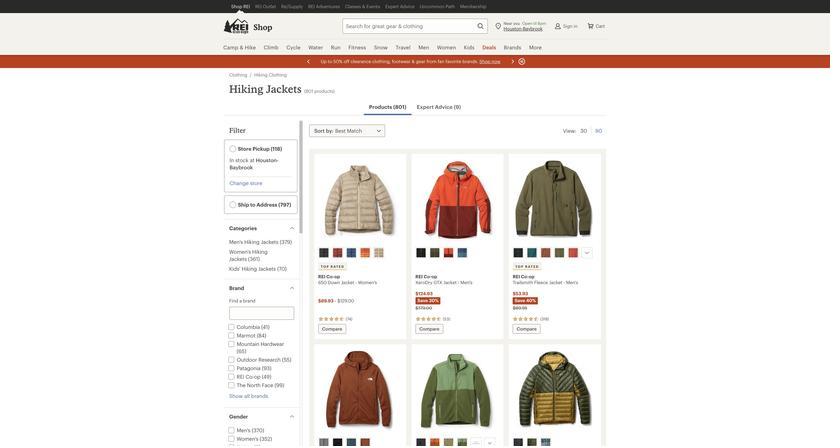 Task type: vqa. For each thing, say whether or not it's contained in the screenshot.


Task type: describe. For each thing, give the bounding box(es) containing it.
rei co-op trailsmith fleece jacket - men's 0 image
[[513, 158, 597, 245]]

save for save 30%
[[418, 298, 428, 304]]

(74)
[[346, 317, 353, 322]]

$53.93
[[513, 291, 528, 297]]

pause banner message scrolling image
[[518, 58, 526, 65]]

(801
[[304, 88, 313, 94]]

hiking for women's
[[252, 249, 268, 255]]

in stock at
[[230, 157, 256, 163]]

black image
[[514, 439, 523, 447]]

store
[[250, 180, 263, 186]]

saragasso sea image
[[347, 249, 356, 258]]

cycle button
[[283, 39, 305, 56]]

ship to address (797)
[[237, 202, 291, 208]]

store
[[238, 146, 252, 152]]

op for gtx
[[432, 274, 438, 280]]

jacket for fleece
[[549, 280, 563, 285]]

shop inside promotional messages marquee
[[480, 59, 491, 64]]

uncommon path link
[[417, 0, 458, 13]]

the north face link
[[227, 382, 273, 389]]

(379)
[[280, 239, 292, 245]]

group for rei co-op magma 850 down hoodie - men's 0 image on the bottom right of the page
[[512, 437, 598, 447]]

expert advice (9) button
[[412, 100, 467, 114]]

mountain hardwear link
[[227, 341, 284, 347]]

products (801)
[[369, 104, 407, 110]]

run
[[331, 44, 341, 50]]

dark rust/orange calcite image
[[430, 439, 440, 447]]

water button
[[305, 39, 327, 56]]

hardwear
[[261, 341, 284, 347]]

baybrook inside the houston- baybrook
[[230, 164, 253, 171]]

hiking right the /
[[254, 72, 268, 78]]

clothing,
[[372, 59, 391, 64]]

red cascade image
[[569, 249, 578, 258]]

(84)
[[257, 333, 266, 339]]

90 link
[[596, 127, 603, 135]]

change
[[230, 180, 249, 186]]

men's hiking jackets link
[[229, 239, 279, 245]]

in
[[574, 23, 578, 29]]

to for ship
[[250, 202, 256, 208]]

mountain
[[237, 341, 260, 347]]

$53.93 save 40% $89.95
[[513, 291, 536, 311]]

co- for 650
[[327, 274, 334, 280]]

sea forest image
[[528, 249, 537, 258]]

expert for expert advice (9)
[[417, 104, 434, 110]]

clothing link
[[229, 72, 247, 78]]

men's link
[[227, 428, 251, 434]]

women button
[[433, 39, 460, 56]]

top rated for 650
[[321, 265, 345, 269]]

shop banner
[[0, 0, 831, 56]]

rei adventures link
[[306, 0, 343, 13]]

cycle
[[287, 44, 301, 50]]

clearance
[[351, 59, 371, 64]]

columbia (41) marmot (84) mountain hardwear (65) outdoor research (55) patagonia (93) rei co-op (49) the north face (99)
[[237, 324, 291, 389]]

outlet
[[263, 4, 276, 9]]

rei for rei adventures
[[308, 4, 315, 9]]

jacket for gtx
[[444, 280, 457, 285]]

shop for shop
[[254, 22, 272, 32]]

men's hiking jackets (379)
[[229, 239, 292, 245]]

Search for great gear & clothing text field
[[343, 18, 488, 34]]

advice for expert advice (9)
[[435, 104, 453, 110]]

classes & events
[[345, 4, 380, 9]]

co- for trailsmith
[[521, 274, 529, 280]]

blue drift image
[[472, 439, 481, 447]]

cart link
[[583, 18, 609, 34]]

saragasso sea/shadow bay image
[[458, 249, 467, 258]]

men's down categories
[[229, 239, 243, 245]]

rei outlet
[[255, 4, 276, 9]]

rei co-op, go to rei.com home page image
[[223, 18, 248, 34]]

more
[[529, 44, 542, 50]]

off
[[344, 59, 349, 64]]

shady blue heather image
[[347, 439, 356, 447]]

group for the north face canyonlands fleece hoodie - men's 0 image
[[317, 437, 404, 447]]

rei co-op 650 down jacket - women's
[[318, 274, 377, 285]]

climb
[[264, 44, 279, 50]]

rei outlet link
[[253, 0, 279, 13]]

brands button
[[500, 39, 526, 56]]

kids'
[[229, 266, 240, 272]]

brands
[[504, 44, 522, 50]]

products (801) button
[[364, 100, 412, 115]]

brand
[[243, 298, 256, 304]]

up
[[321, 59, 327, 64]]

men button
[[415, 39, 433, 56]]

(118)
[[271, 146, 282, 152]]

path
[[446, 4, 455, 9]]

compare button for save 40%
[[513, 324, 541, 334]]

(801)
[[394, 104, 407, 110]]

black image for - $129.00
[[319, 249, 329, 258]]

baybrook inside near you open til 8pm houston-baybrook
[[523, 26, 543, 31]]

rei for rei co-op xerodry gtx jacket - men's
[[416, 274, 423, 280]]

ship to address (797) button
[[226, 197, 296, 212]]

near
[[504, 21, 513, 25]]

top for rei co-op 650 down jacket - women's
[[321, 265, 330, 269]]

2 compare button from the left
[[416, 324, 444, 334]]

to for up
[[328, 59, 332, 64]]

black image for (53)
[[417, 249, 426, 258]]

Find a brand text field
[[229, 307, 294, 320]]

near you open til 8pm houston-baybrook
[[504, 21, 546, 31]]

black image for save 40%
[[514, 249, 523, 258]]

down
[[328, 280, 340, 285]]

pine breeze birch brown image
[[444, 439, 453, 447]]

save for save 40%
[[515, 298, 526, 304]]

solar red/cabin wood image
[[444, 249, 453, 258]]

fan
[[438, 59, 444, 64]]

men's (370) women's (352)
[[237, 428, 272, 442]]

clothing / hiking clothing
[[229, 72, 287, 78]]

change store
[[230, 180, 263, 186]]

army cot green image
[[555, 249, 564, 258]]

co- for xerodry
[[424, 274, 432, 280]]

classes
[[345, 4, 361, 9]]

top rated for trailsmith
[[516, 265, 539, 269]]

face
[[262, 382, 273, 389]]

promotional messages marquee
[[0, 55, 831, 68]]

uncommon
[[420, 4, 445, 9]]

marmot link
[[227, 333, 256, 339]]

brands.
[[463, 59, 478, 64]]

the north face canyonlands fleece hoodie - men's 0 image
[[318, 349, 403, 435]]

shop rei
[[231, 4, 250, 9]]

address
[[257, 202, 277, 208]]

camp
[[223, 44, 238, 50]]

in
[[230, 157, 234, 163]]

650
[[318, 280, 327, 285]]

camp & hike
[[223, 44, 256, 50]]

adventures
[[316, 4, 340, 9]]



Task type: locate. For each thing, give the bounding box(es) containing it.
rei up the the at the bottom left of the page
[[237, 374, 244, 380]]

op for fleece
[[529, 274, 535, 280]]

all
[[244, 393, 250, 399]]

shop
[[231, 4, 242, 9], [254, 22, 272, 32], [480, 59, 491, 64]]

hiking for men's
[[244, 239, 260, 245]]

tnf black image
[[333, 439, 342, 447]]

black image left sea forest image on the bottom right of page
[[514, 249, 523, 258]]

shop for shop rei
[[231, 4, 242, 9]]

op up north
[[254, 374, 261, 380]]

advice left (9)
[[435, 104, 453, 110]]

(65)
[[237, 348, 246, 355]]

0 horizontal spatial rated
[[331, 265, 345, 269]]

group for rei co-op 650 down jacket - women's 0 image
[[317, 246, 404, 260]]

kids button
[[460, 39, 479, 56]]

op up "gtx"
[[432, 274, 438, 280]]

compare button down (53)
[[416, 324, 444, 334]]

- inside "rei co-op 650 down jacket - women's"
[[356, 280, 357, 285]]

rei for rei co-op trailsmith fleece jacket - men's
[[513, 274, 520, 280]]

jackets
[[266, 83, 302, 95], [261, 239, 279, 245], [229, 256, 247, 262], [258, 266, 276, 272]]

rated for down
[[331, 265, 345, 269]]

0 horizontal spatial compare button
[[318, 324, 346, 334]]

1 horizontal spatial shop
[[254, 22, 272, 32]]

pickup
[[253, 146, 270, 152]]

houston- down pickup
[[256, 157, 279, 163]]

compare button down the (318)
[[513, 324, 541, 334]]

2 vertical spatial shop
[[480, 59, 491, 64]]

rei co-op 650 down jacket - women's 0 image
[[318, 158, 403, 245]]

expert inside button
[[417, 104, 434, 110]]

expert advice (9)
[[417, 104, 461, 110]]

& for classes
[[362, 4, 365, 9]]

save
[[418, 298, 428, 304], [515, 298, 526, 304]]

open
[[523, 21, 533, 25]]

op up trailsmith
[[529, 274, 535, 280]]

footwear
[[392, 59, 411, 64]]

0 vertical spatial baybrook
[[523, 26, 543, 31]]

snow button
[[370, 39, 392, 56]]

jacket inside rei co-op trailsmith fleece jacket - men's
[[549, 280, 563, 285]]

uncommon path
[[420, 4, 455, 9]]

1 vertical spatial expert
[[417, 104, 434, 110]]

1 horizontal spatial compare
[[420, 326, 440, 332]]

2 jacket from the left
[[444, 280, 457, 285]]

1 horizontal spatial expert
[[417, 104, 434, 110]]

1 horizontal spatial clothing
[[269, 72, 287, 78]]

co- up down
[[327, 274, 334, 280]]

& left the hike
[[240, 44, 244, 50]]

cabin wood image
[[333, 249, 342, 258]]

products)
[[315, 88, 335, 94]]

(70)
[[277, 266, 287, 272]]

jackets down the categories dropdown button
[[261, 239, 279, 245]]

90
[[596, 128, 603, 134]]

jackets down hiking clothing link
[[266, 83, 302, 95]]

0 horizontal spatial jacket
[[341, 280, 354, 285]]

show all brands
[[229, 393, 268, 399]]

2 top rated from the left
[[516, 265, 539, 269]]

1 vertical spatial houston-
[[256, 157, 279, 163]]

men's inside rei co-op trailsmith fleece jacket - men's
[[566, 280, 578, 285]]

patagonia link
[[227, 365, 261, 372]]

brand
[[229, 285, 244, 291]]

- for down
[[356, 280, 357, 285]]

men's inside men's (370) women's (352)
[[237, 428, 251, 434]]

compare down $89.93 - $129.00
[[322, 326, 342, 332]]

hiking down the /
[[229, 83, 264, 95]]

compare down $179.00
[[420, 326, 440, 332]]

search image
[[477, 22, 485, 30]]

brand button
[[224, 280, 299, 297]]

categories button
[[224, 220, 299, 237]]

1 horizontal spatial top rated
[[516, 265, 539, 269]]

baked earth image
[[542, 249, 551, 258]]

black image left 'dark rust/orange calcite' image
[[417, 439, 426, 447]]

2 horizontal spatial &
[[412, 59, 415, 64]]

women
[[437, 44, 456, 50]]

0 vertical spatial houston-
[[504, 26, 523, 31]]

(318)
[[541, 317, 549, 322]]

to right the ship
[[250, 202, 256, 208]]

categories
[[229, 225, 257, 231]]

favorite
[[446, 59, 461, 64]]

deals button
[[479, 39, 500, 56]]

shaded olive image
[[430, 249, 440, 258]]

op inside rei co-op xerodry gtx jacket - men's
[[432, 274, 438, 280]]

2 horizontal spatial shop
[[480, 59, 491, 64]]

clothing left the /
[[229, 72, 247, 78]]

change store button
[[230, 180, 263, 187]]

expand color swatches image
[[486, 440, 494, 447]]

advice inside button
[[435, 104, 453, 110]]

3 compare from the left
[[517, 326, 537, 332]]

1 rated from the left
[[331, 265, 345, 269]]

0 horizontal spatial top rated
[[321, 265, 345, 269]]

houston- inside near you open til 8pm houston-baybrook
[[504, 26, 523, 31]]

patagonia
[[237, 365, 261, 372]]

women's down washed orange/copper clay image
[[358, 280, 377, 285]]

1 horizontal spatial baybrook
[[523, 26, 543, 31]]

shop left now at right
[[480, 59, 491, 64]]

expert right (801)
[[417, 104, 434, 110]]

0 horizontal spatial to
[[250, 202, 256, 208]]

1 top from the left
[[321, 265, 330, 269]]

gear
[[416, 59, 426, 64]]

(99)
[[275, 382, 284, 389]]

(53)
[[443, 317, 450, 322]]

$124.93 save 30% $179.00
[[416, 291, 439, 311]]

women's up (361)
[[229, 249, 251, 255]]

rei left adventures
[[308, 4, 315, 9]]

1 horizontal spatial jacket
[[444, 280, 457, 285]]

rei left outlet
[[255, 4, 262, 9]]

save inside $124.93 save 30% $179.00
[[418, 298, 428, 304]]

previous message image
[[305, 58, 313, 65]]

2 rated from the left
[[526, 265, 539, 269]]

compare button
[[318, 324, 346, 334], [416, 324, 444, 334], [513, 324, 541, 334]]

to inside button
[[250, 202, 256, 208]]

kids' hiking jackets (70)
[[229, 266, 287, 272]]

rei for rei co-op 650 down jacket - women's
[[318, 274, 326, 280]]

fitness button
[[345, 39, 370, 56]]

re/supply
[[281, 4, 303, 9]]

black image
[[319, 249, 329, 258], [417, 249, 426, 258], [514, 249, 523, 258], [417, 439, 426, 447]]

save inside $53.93 save 40% $89.95
[[515, 298, 526, 304]]

woodland olive/ryegrass green image
[[458, 439, 467, 447]]

& inside dropdown button
[[240, 44, 244, 50]]

women's down men's link
[[237, 436, 259, 442]]

0 vertical spatial advice
[[400, 4, 415, 9]]

0 horizontal spatial expert
[[386, 4, 399, 9]]

stone blue/granite peak blue image
[[542, 439, 551, 447]]

compare button down (74)
[[318, 324, 346, 334]]

jacket right fleece
[[549, 280, 563, 285]]

shop down rei outlet link
[[254, 22, 272, 32]]

& for camp
[[240, 44, 244, 50]]

1 save from the left
[[418, 298, 428, 304]]

jacket right "gtx"
[[444, 280, 457, 285]]

compare button for - $129.00
[[318, 324, 346, 334]]

1 clothing from the left
[[229, 72, 247, 78]]

- right fleece
[[564, 280, 565, 285]]

baybrook down stock
[[230, 164, 253, 171]]

0 horizontal spatial shop
[[231, 4, 242, 9]]

men's up women's "link"
[[237, 428, 251, 434]]

re/supply link
[[279, 0, 306, 13]]

1 vertical spatial baybrook
[[230, 164, 253, 171]]

you
[[514, 21, 520, 25]]

shaded olive/moss shadow image
[[528, 439, 537, 447]]

expert right events
[[386, 4, 399, 9]]

next message image
[[509, 58, 517, 65]]

to right up
[[328, 59, 332, 64]]

rei up trailsmith
[[513, 274, 520, 280]]

jacket for down
[[341, 280, 354, 285]]

save down $53.93 at bottom right
[[515, 298, 526, 304]]

clothing up hiking jackets (801 products)
[[269, 72, 287, 78]]

0 horizontal spatial houston-
[[256, 157, 279, 163]]

expert advice link
[[383, 0, 417, 13]]

rei co-op xerodry gtx jacket - men's
[[416, 274, 473, 285]]

gtx
[[434, 280, 443, 285]]

1 horizontal spatial &
[[362, 4, 365, 9]]

/
[[250, 72, 252, 78]]

hiking down (361)
[[242, 266, 257, 272]]

co- inside rei co-op trailsmith fleece jacket - men's
[[521, 274, 529, 280]]

expert advice
[[386, 4, 415, 9]]

jackets for kids' hiking jackets (70)
[[258, 266, 276, 272]]

black image left cabin wood image
[[319, 249, 329, 258]]

& inside promotional messages marquee
[[412, 59, 415, 64]]

group
[[317, 246, 404, 260], [414, 246, 501, 260], [512, 246, 598, 260], [317, 437, 404, 447], [414, 437, 501, 447], [512, 437, 598, 447]]

snow
[[374, 44, 388, 50]]

1 horizontal spatial rated
[[526, 265, 539, 269]]

travel
[[396, 44, 411, 50]]

travel button
[[392, 39, 415, 56]]

jacket right down
[[341, 280, 354, 285]]

expert for expert advice
[[386, 4, 399, 9]]

up to 50% off clearance clothing, footwear & gear from fan favorite brands. shop now
[[321, 59, 501, 64]]

1 compare button from the left
[[318, 324, 346, 334]]

top for rei co-op trailsmith fleece jacket - men's
[[516, 265, 524, 269]]

men's
[[229, 239, 243, 245], [461, 280, 473, 285], [566, 280, 578, 285], [237, 428, 251, 434]]

co- inside rei co-op xerodry gtx jacket - men's
[[424, 274, 432, 280]]

rei inside "rei co-op 650 down jacket - women's"
[[318, 274, 326, 280]]

3 compare button from the left
[[513, 324, 541, 334]]

rei inside rei co-op xerodry gtx jacket - men's
[[416, 274, 423, 280]]

0 horizontal spatial save
[[418, 298, 428, 304]]

2 save from the left
[[515, 298, 526, 304]]

group for rei co-op xerodry gtx jacket - men's 0 image
[[414, 246, 501, 260]]

0 vertical spatial to
[[328, 59, 332, 64]]

op inside columbia (41) marmot (84) mountain hardwear (65) outdoor research (55) patagonia (93) rei co-op (49) the north face (99)
[[254, 374, 261, 380]]

jackets for men's hiking jackets (379)
[[261, 239, 279, 245]]

0 vertical spatial women's
[[229, 249, 251, 255]]

& left gear at the right
[[412, 59, 415, 64]]

1 jacket from the left
[[341, 280, 354, 285]]

rei co-op trailsmith fleece jacket - men's
[[513, 274, 578, 285]]

$129.00
[[338, 298, 354, 304]]

hiking jackets (801 products)
[[229, 83, 335, 95]]

houston- baybrook
[[230, 157, 279, 171]]

advice for expert advice
[[400, 4, 415, 9]]

group for rei co-op trailsmith fleece jacket - men's 0 image at the right of the page
[[512, 246, 598, 260]]

advice up search for great gear & clothing text box
[[400, 4, 415, 9]]

tnf medium grey heather image
[[319, 439, 329, 447]]

0 horizontal spatial top
[[321, 265, 330, 269]]

houston- down you
[[504, 26, 523, 31]]

0 horizontal spatial compare
[[322, 326, 342, 332]]

trailsmith
[[513, 280, 533, 285]]

3 jacket from the left
[[549, 280, 563, 285]]

none search field inside the shop banner
[[331, 18, 488, 34]]

brands
[[251, 393, 268, 399]]

women's inside "rei co-op 650 down jacket - women's"
[[358, 280, 377, 285]]

clothing
[[229, 72, 247, 78], [269, 72, 287, 78]]

save down $124.93
[[418, 298, 428, 304]]

jackets up "kids'"
[[229, 256, 247, 262]]

$89.93
[[318, 298, 334, 304]]

rei adventures
[[308, 4, 340, 9]]

rated for fleece
[[526, 265, 539, 269]]

1 horizontal spatial advice
[[435, 104, 453, 110]]

washed orange/copper clay image
[[361, 249, 370, 258]]

0 horizontal spatial advice
[[400, 4, 415, 9]]

hiking up (361)
[[252, 249, 268, 255]]

rei inside rei co-op trailsmith fleece jacket - men's
[[513, 274, 520, 280]]

50%
[[333, 59, 343, 64]]

rei co-op magma 850 down hoodie - men's 0 image
[[513, 349, 597, 435]]

rei up xerodry
[[416, 274, 423, 280]]

women's inside women's hiking jackets
[[229, 249, 251, 255]]

group for rei co-op trailmade fleece jacket - men's 0 "image" at the bottom
[[414, 437, 501, 447]]

1 compare from the left
[[322, 326, 342, 332]]

baybrook down til
[[523, 26, 543, 31]]

rated
[[331, 265, 345, 269], [526, 265, 539, 269]]

houston- inside the houston- baybrook
[[256, 157, 279, 163]]

rated down cabin wood image
[[331, 265, 345, 269]]

(93)
[[262, 365, 272, 372]]

- inside rei co-op trailsmith fleece jacket - men's
[[564, 280, 565, 285]]

co- up the north face link
[[246, 374, 254, 380]]

- inside rei co-op xerodry gtx jacket - men's
[[458, 280, 460, 285]]

compare for save 40%
[[517, 326, 537, 332]]

0 vertical spatial expert
[[386, 4, 399, 9]]

to inside promotional messages marquee
[[328, 59, 332, 64]]

- right $89.93
[[335, 298, 336, 304]]

2 horizontal spatial jacket
[[549, 280, 563, 285]]

- right "gtx"
[[458, 280, 460, 285]]

1 horizontal spatial houston-
[[504, 26, 523, 31]]

1 top rated from the left
[[321, 265, 345, 269]]

kids' hiking jackets link
[[229, 266, 276, 272]]

0 vertical spatial shop
[[231, 4, 242, 9]]

1 horizontal spatial to
[[328, 59, 332, 64]]

2 horizontal spatial compare
[[517, 326, 537, 332]]

0 vertical spatial &
[[362, 4, 365, 9]]

expert inside the shop banner
[[386, 4, 399, 9]]

op up down
[[334, 274, 340, 280]]

women's
[[229, 249, 251, 255], [358, 280, 377, 285], [237, 436, 259, 442]]

co- inside "rei co-op 650 down jacket - women's"
[[327, 274, 334, 280]]

- for gtx
[[458, 280, 460, 285]]

0 horizontal spatial &
[[240, 44, 244, 50]]

jackets inside women's hiking jackets
[[229, 256, 247, 262]]

black image left the shaded olive image
[[417, 249, 426, 258]]

none field inside the shop banner
[[343, 18, 488, 34]]

men's down red cascade image
[[566, 280, 578, 285]]

2 compare from the left
[[420, 326, 440, 332]]

advice inside the shop banner
[[400, 4, 415, 9]]

hiking clothing link
[[254, 72, 287, 78]]

shop up rei co-op, go to rei.com home page image
[[231, 4, 242, 9]]

women's hiking jackets
[[229, 249, 268, 262]]

op inside "rei co-op 650 down jacket - women's"
[[334, 274, 340, 280]]

1 vertical spatial shop
[[254, 22, 272, 32]]

1 vertical spatial advice
[[435, 104, 453, 110]]

2 clothing from the left
[[269, 72, 287, 78]]

1 vertical spatial women's
[[358, 280, 377, 285]]

fitness
[[349, 44, 366, 50]]

top up trailsmith
[[516, 265, 524, 269]]

1 vertical spatial to
[[250, 202, 256, 208]]

ship
[[238, 202, 249, 208]]

expert
[[386, 4, 399, 9], [417, 104, 434, 110]]

hiking up women's hiking jackets
[[244, 239, 260, 245]]

brandy brown heather image
[[361, 439, 370, 447]]

& inside 'link'
[[362, 4, 365, 9]]

mushroom taupe image
[[374, 249, 384, 258]]

hiking inside women's hiking jackets
[[252, 249, 268, 255]]

0 horizontal spatial clothing
[[229, 72, 247, 78]]

climb button
[[260, 39, 283, 56]]

sign in
[[563, 23, 578, 29]]

co- up xerodry
[[424, 274, 432, 280]]

jacket inside rei co-op xerodry gtx jacket - men's
[[444, 280, 457, 285]]

rated down sea forest image on the bottom right of page
[[526, 265, 539, 269]]

rei up the 650
[[318, 274, 326, 280]]

membership
[[460, 4, 487, 9]]

kids
[[464, 44, 475, 50]]

compare for - $129.00
[[322, 326, 342, 332]]

1 horizontal spatial top
[[516, 265, 524, 269]]

- for fleece
[[564, 280, 565, 285]]

compare
[[322, 326, 342, 332], [420, 326, 440, 332], [517, 326, 537, 332]]

rei left rei outlet
[[244, 4, 250, 9]]

2 vertical spatial &
[[412, 59, 415, 64]]

op inside rei co-op trailsmith fleece jacket - men's
[[529, 274, 535, 280]]

0 horizontal spatial baybrook
[[230, 164, 253, 171]]

rei co-op, go to rei.com home page link
[[223, 18, 248, 34]]

1 vertical spatial &
[[240, 44, 244, 50]]

1 horizontal spatial save
[[515, 298, 526, 304]]

top rated down sea forest image on the bottom right of page
[[516, 265, 539, 269]]

top up the 650
[[321, 265, 330, 269]]

top rated down cabin wood image
[[321, 265, 345, 269]]

women's inside men's (370) women's (352)
[[237, 436, 259, 442]]

- right down
[[356, 280, 357, 285]]

co- inside columbia (41) marmot (84) mountain hardwear (65) outdoor research (55) patagonia (93) rei co-op (49) the north face (99)
[[246, 374, 254, 380]]

& left events
[[362, 4, 365, 9]]

compare down $89.95
[[517, 326, 537, 332]]

1 horizontal spatial compare button
[[416, 324, 444, 334]]

rei inside columbia (41) marmot (84) mountain hardwear (65) outdoor research (55) patagonia (93) rei co-op (49) the north face (99)
[[237, 374, 244, 380]]

co- up trailsmith
[[521, 274, 529, 280]]

2 horizontal spatial compare button
[[513, 324, 541, 334]]

now
[[492, 59, 501, 64]]

rei co-op trailmade fleece jacket - men's 0 image
[[416, 349, 500, 435]]

2 top from the left
[[516, 265, 524, 269]]

expand color swatches image
[[583, 249, 591, 257]]

men's inside rei co-op xerodry gtx jacket - men's
[[461, 280, 473, 285]]

hiking for kids'
[[242, 266, 257, 272]]

rei for rei outlet
[[255, 4, 262, 9]]

rei co-op xerodry gtx jacket - men's 0 image
[[416, 158, 500, 245]]

40%
[[526, 298, 536, 304]]

houston-
[[504, 26, 523, 31], [256, 157, 279, 163]]

jacket inside "rei co-op 650 down jacket - women's"
[[341, 280, 354, 285]]

30%
[[429, 298, 439, 304]]

(49)
[[262, 374, 272, 380]]

None search field
[[331, 18, 488, 34]]

jackets for women's hiking jackets
[[229, 256, 247, 262]]

2 vertical spatial women's
[[237, 436, 259, 442]]

op for down
[[334, 274, 340, 280]]

jackets left (70)
[[258, 266, 276, 272]]

None field
[[343, 18, 488, 34]]

top rated
[[321, 265, 345, 269], [516, 265, 539, 269]]

(55)
[[282, 357, 291, 363]]

men's right "gtx"
[[461, 280, 473, 285]]



